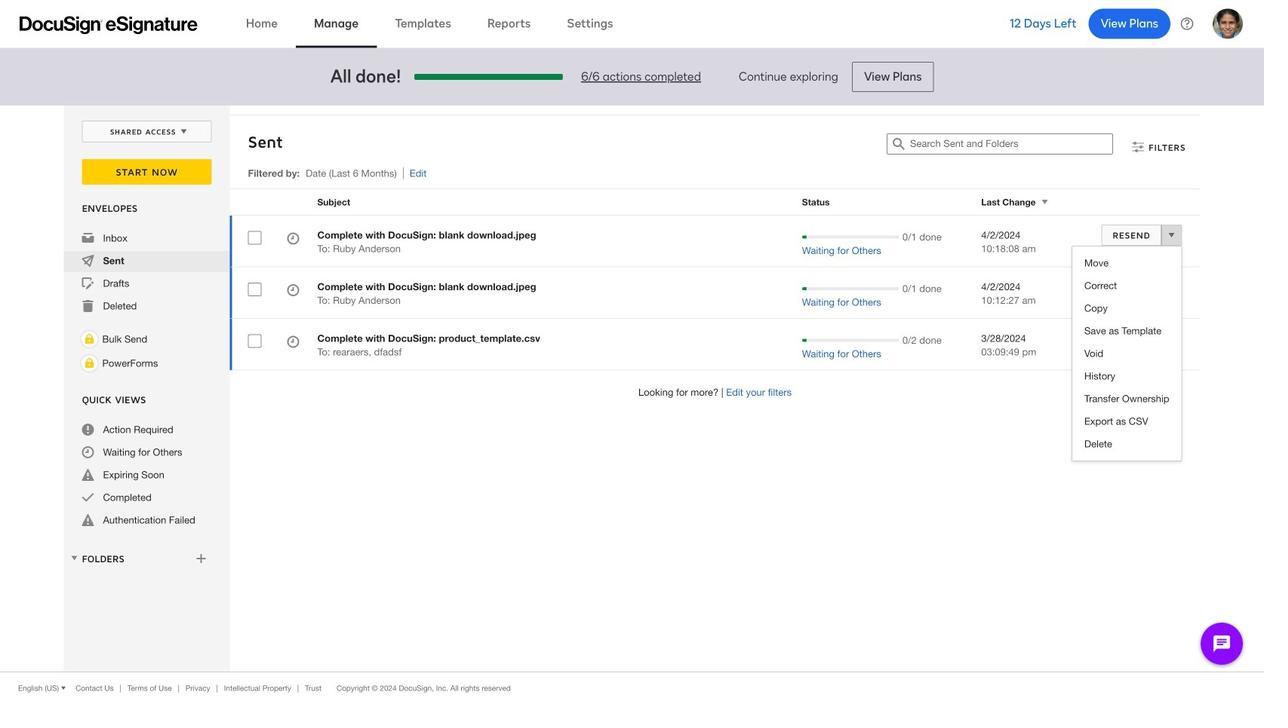 Task type: locate. For each thing, give the bounding box(es) containing it.
inbox image
[[82, 232, 94, 245]]

alert image down "clock" 'icon'
[[82, 469, 94, 482]]

0 vertical spatial alert image
[[82, 469, 94, 482]]

sent image
[[82, 255, 94, 267]]

alert image down "completed" icon
[[82, 515, 94, 527]]

1 waiting for others image from the top
[[287, 233, 299, 247]]

alert image
[[82, 469, 94, 482], [82, 515, 94, 527]]

view folders image
[[68, 553, 80, 565]]

0 vertical spatial waiting for others image
[[287, 233, 299, 247]]

1 vertical spatial waiting for others image
[[287, 285, 299, 299]]

1 vertical spatial alert image
[[82, 515, 94, 527]]

menu
[[1072, 252, 1182, 456]]

waiting for others image
[[287, 233, 299, 247], [287, 285, 299, 299]]

trash image
[[82, 300, 94, 312]]

draft image
[[82, 278, 94, 290]]

completed image
[[82, 492, 94, 504]]

clock image
[[82, 447, 94, 459]]



Task type: vqa. For each thing, say whether or not it's contained in the screenshot.
the Use Cool Image
no



Task type: describe. For each thing, give the bounding box(es) containing it.
lock image
[[80, 355, 98, 373]]

docusign esignature image
[[20, 16, 198, 34]]

1 alert image from the top
[[82, 469, 94, 482]]

secondary navigation region
[[64, 106, 1204, 672]]

waiting for others image
[[287, 336, 299, 351]]

action required image
[[82, 424, 94, 436]]

more info region
[[0, 672, 1264, 705]]

your uploaded profile image image
[[1213, 9, 1243, 39]]

2 waiting for others image from the top
[[287, 285, 299, 299]]

2 alert image from the top
[[82, 515, 94, 527]]

Search Sent and Folders text field
[[910, 134, 1112, 154]]

lock image
[[80, 331, 98, 349]]



